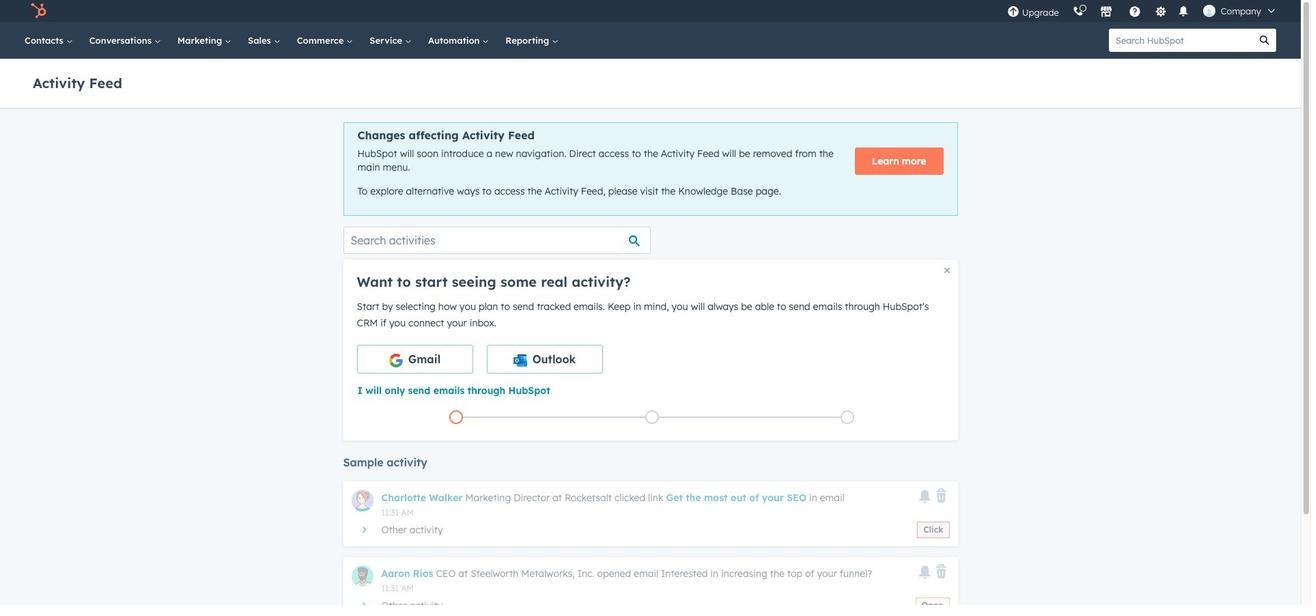 Task type: locate. For each thing, give the bounding box(es) containing it.
list
[[358, 408, 946, 427]]

onboarding.steps.sendtrackedemailingmail.title image
[[649, 414, 656, 422]]

None checkbox
[[357, 345, 473, 374]]

menu
[[1001, 0, 1285, 22]]

marketplaces image
[[1101, 6, 1113, 18]]

None checkbox
[[487, 345, 603, 374]]

Search activities search field
[[343, 227, 651, 254]]

close image
[[945, 268, 950, 273]]



Task type: describe. For each thing, give the bounding box(es) containing it.
onboarding.steps.finalstep.title image
[[845, 414, 851, 422]]

Search HubSpot search field
[[1110, 29, 1254, 52]]

jacob simon image
[[1204, 5, 1216, 17]]



Task type: vqa. For each thing, say whether or not it's contained in the screenshot.
by
no



